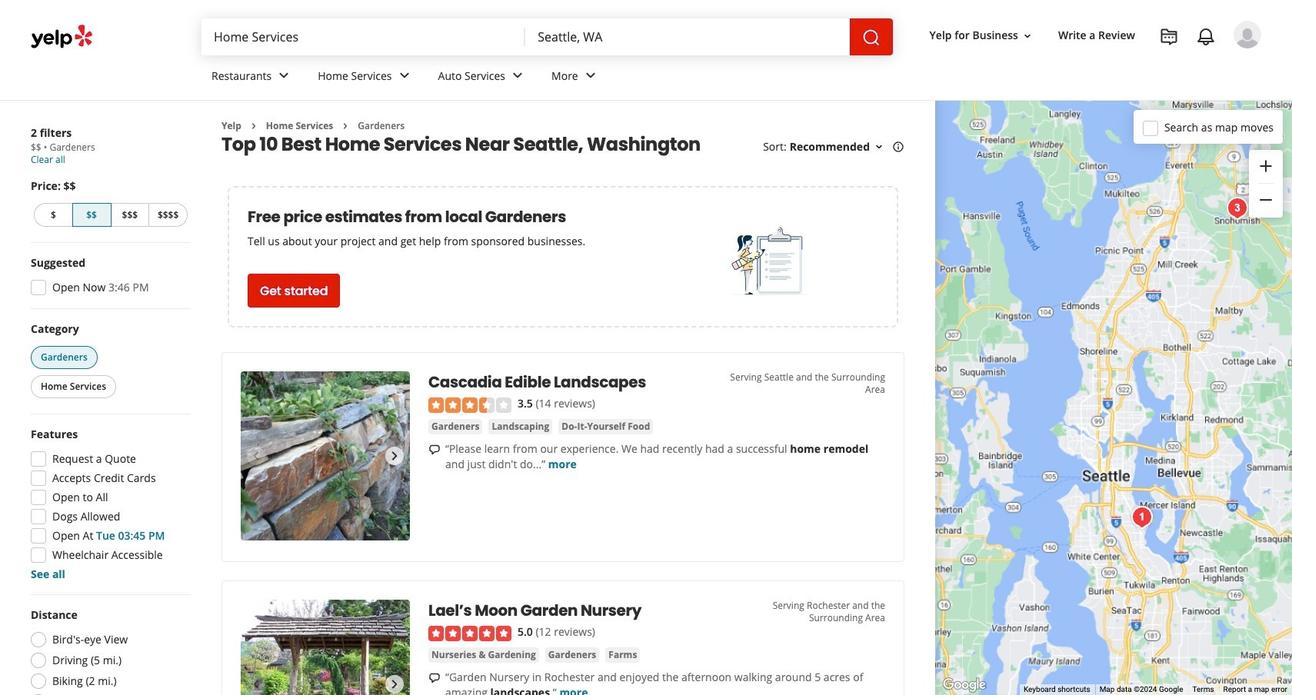 Task type: vqa. For each thing, say whether or not it's contained in the screenshot.
the things to do, nail salons, plumbers search field
yes



Task type: locate. For each thing, give the bounding box(es) containing it.
16 speech v2 image
[[429, 444, 441, 456], [429, 672, 441, 685]]

1 vertical spatial previous image
[[247, 676, 265, 694]]

1 previous image from the top
[[247, 447, 265, 466]]

16 chevron down v2 image
[[1022, 30, 1034, 42], [873, 141, 886, 153]]

24 chevron down v2 image
[[275, 66, 293, 85], [509, 66, 527, 85]]

1 vertical spatial 16 speech v2 image
[[429, 672, 441, 685]]

16 speech v2 image down 3.5 star rating image
[[429, 444, 441, 456]]

1 vertical spatial next image
[[385, 676, 404, 694]]

things to do, nail salons, plumbers search field
[[202, 18, 526, 55]]

next image for 3.5 star rating image
[[385, 447, 404, 466]]

16 speech v2 image down 5 star rating image
[[429, 672, 441, 685]]

0 vertical spatial previous image
[[247, 447, 265, 466]]

3.5 star rating image
[[429, 398, 512, 413]]

previous image
[[247, 447, 265, 466], [247, 676, 265, 694]]

group
[[1250, 150, 1283, 218], [31, 179, 191, 230], [26, 255, 191, 300], [28, 322, 191, 402], [26, 427, 191, 582]]

1 vertical spatial slideshow element
[[241, 600, 410, 696]]

1 next image from the top
[[385, 447, 404, 466]]

1 horizontal spatial 24 chevron down v2 image
[[509, 66, 527, 85]]

1 slideshow element from the top
[[241, 372, 410, 541]]

0 vertical spatial 16 speech v2 image
[[429, 444, 441, 456]]

None field
[[202, 18, 526, 55], [526, 18, 850, 55]]

address, neighborhood, city, state or zip search field
[[526, 18, 850, 55]]

2 previous image from the top
[[247, 676, 265, 694]]

24 chevron down v2 image
[[395, 66, 414, 85], [581, 66, 600, 85]]

0 vertical spatial slideshow element
[[241, 372, 410, 541]]

1 horizontal spatial 16 chevron down v2 image
[[1022, 30, 1034, 42]]

business categories element
[[199, 55, 1262, 100]]

2 24 chevron down v2 image from the left
[[581, 66, 600, 85]]

5 star rating image
[[429, 626, 512, 642]]

1 16 speech v2 image from the top
[[429, 444, 441, 456]]

0 horizontal spatial 24 chevron down v2 image
[[395, 66, 414, 85]]

slideshow element
[[241, 372, 410, 541], [241, 600, 410, 696]]

2 24 chevron down v2 image from the left
[[509, 66, 527, 85]]

1 vertical spatial 16 chevron down v2 image
[[873, 141, 886, 153]]

2 slideshow element from the top
[[241, 600, 410, 696]]

2 16 speech v2 image from the top
[[429, 672, 441, 685]]

16 speech v2 image for next icon corresponding to 3.5 star rating image
[[429, 444, 441, 456]]

next image
[[385, 447, 404, 466], [385, 676, 404, 694]]

0 vertical spatial next image
[[385, 447, 404, 466]]

16 chevron right v2 image
[[248, 120, 260, 132]]

map region
[[936, 101, 1293, 696]]

1 none field from the left
[[202, 18, 526, 55]]

0 horizontal spatial 24 chevron down v2 image
[[275, 66, 293, 85]]

2 next image from the top
[[385, 676, 404, 694]]

previous image for cascadia edible landscapes image to the left
[[247, 447, 265, 466]]

1 horizontal spatial 24 chevron down v2 image
[[581, 66, 600, 85]]

projects image
[[1160, 28, 1179, 46]]

next image for 5 star rating image
[[385, 676, 404, 694]]

2 none field from the left
[[526, 18, 850, 55]]

free price estimates from local gardeners image
[[732, 224, 809, 301]]

zoom in image
[[1257, 157, 1276, 175]]

None search field
[[202, 18, 893, 55]]

google image
[[939, 676, 990, 696]]

cascadia edible landscapes image
[[241, 372, 410, 541], [1127, 502, 1158, 533]]

pacific northwest landscape services image
[[1223, 193, 1253, 224]]

option group
[[26, 608, 191, 696]]

generic n. image
[[1234, 21, 1262, 48]]



Task type: describe. For each thing, give the bounding box(es) containing it.
1 24 chevron down v2 image from the left
[[395, 66, 414, 85]]

16 chevron right v2 image
[[340, 120, 352, 132]]

lael's moon garden nursery image
[[241, 600, 410, 696]]

zoom out image
[[1257, 191, 1276, 209]]

slideshow element for 3.5 star rating image
[[241, 372, 410, 541]]

0 horizontal spatial 16 chevron down v2 image
[[873, 141, 886, 153]]

16 speech v2 image for next icon for 5 star rating image
[[429, 672, 441, 685]]

slideshow element for 5 star rating image
[[241, 600, 410, 696]]

notifications image
[[1197, 28, 1216, 46]]

16 info v2 image
[[893, 141, 905, 153]]

none field address, neighborhood, city, state or zip
[[526, 18, 850, 55]]

user actions element
[[918, 19, 1283, 114]]

0 horizontal spatial cascadia edible landscapes image
[[241, 372, 410, 541]]

1 24 chevron down v2 image from the left
[[275, 66, 293, 85]]

previous image for lael's moon garden nursery image
[[247, 676, 265, 694]]

search image
[[862, 28, 881, 47]]

1 horizontal spatial cascadia edible landscapes image
[[1127, 502, 1158, 533]]

none field things to do, nail salons, plumbers
[[202, 18, 526, 55]]

0 vertical spatial 16 chevron down v2 image
[[1022, 30, 1034, 42]]



